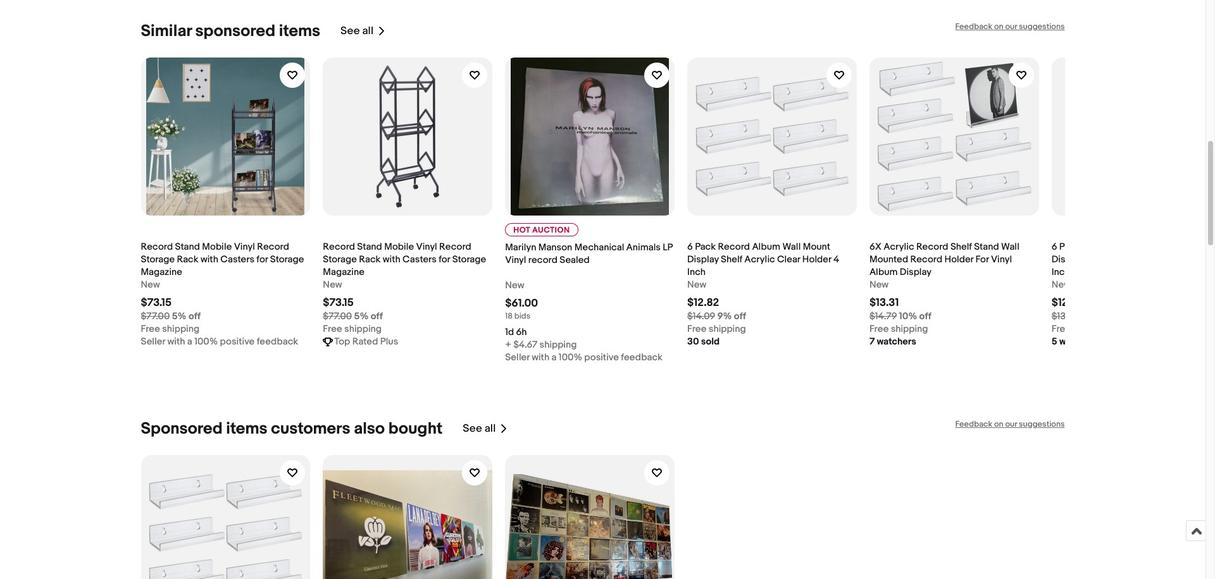 Task type: locate. For each thing, give the bounding box(es) containing it.
off inside 6 pack record album wall mount display shelf acrylic clear holder 4 inch new $12.82 $14.09 9% off free shipping 30 sold
[[734, 311, 746, 323]]

0 horizontal spatial acrylic
[[745, 254, 775, 266]]

4
[[834, 254, 840, 266], [1198, 254, 1204, 266]]

0 horizontal spatial clear
[[778, 254, 801, 266]]

see all
[[341, 25, 374, 37], [463, 423, 496, 436]]

$77.00 inside record stand mobile vinyl record storage rack with casters for storage magazine new $73.15 $77.00 5% off free shipping
[[323, 311, 352, 323]]

$77.00 for record stand mobile vinyl record storage rack with casters for storage magazine new $73.15 $77.00 5% off free shipping
[[323, 311, 352, 323]]

on for similar sponsored items
[[995, 21, 1004, 31]]

1 feedback from the top
[[956, 21, 993, 31]]

1 feedback on our suggestions link from the top
[[956, 21, 1065, 31]]

2 clear from the left
[[1142, 254, 1165, 266]]

display inside 6 pack record album wall mount display shelf acrylic clear holder 4 inch new $12.93 $13.90 free shipping 5 watchers
[[1052, 254, 1084, 266]]

1 inch from the left
[[688, 266, 706, 278]]

1 clear from the left
[[778, 254, 801, 266]]

holder inside 6 pack record album wall mount display shelf acrylic clear holder 4 inch new $12.82 $14.09 9% off free shipping 30 sold
[[803, 254, 832, 266]]

18
[[505, 311, 513, 321]]

feedback on our suggestions link
[[956, 21, 1065, 31], [956, 419, 1065, 430]]

shipping down 10%
[[891, 323, 929, 335]]

1 horizontal spatial mobile
[[384, 241, 414, 253]]

5% up seller with a 100% positive feedback text field
[[172, 311, 187, 323]]

wall inside 6x acrylic record shelf stand wall mounted record holder for vinyl album display new $13.31 $14.79 10% off free shipping 7 watchers
[[1002, 241, 1020, 253]]

pack up $12.93 text box
[[1060, 241, 1081, 253]]

1 pack from the left
[[695, 241, 716, 253]]

Free shipping text field
[[688, 323, 746, 336], [1052, 323, 1111, 336]]

0 horizontal spatial a
[[187, 336, 192, 348]]

2 $73.15 from the left
[[323, 297, 354, 309]]

pack right the lp
[[695, 241, 716, 253]]

animals
[[627, 242, 661, 254]]

2 $77.00 from the left
[[323, 311, 352, 323]]

1 horizontal spatial acrylic
[[884, 241, 915, 253]]

2 free shipping text field from the left
[[323, 323, 382, 336]]

2 new text field from the left
[[870, 279, 889, 292]]

shelf inside 6 pack record album wall mount display shelf acrylic clear holder 4 inch new $12.82 $14.09 9% off free shipping 30 sold
[[721, 254, 743, 266]]

0 vertical spatial feedback
[[257, 336, 298, 348]]

1 horizontal spatial magazine
[[323, 266, 365, 278]]

0 vertical spatial see all
[[341, 25, 374, 37]]

free shipping text field down 9% at the bottom right of page
[[688, 323, 746, 336]]

new text field up $13.31 text field
[[870, 279, 889, 292]]

see all link for sponsored items customers also bought
[[463, 419, 509, 439]]

vinyl inside record stand mobile vinyl record storage rack with casters for storage magazine new $73.15 $77.00 5% off free shipping
[[416, 241, 437, 253]]

previous price $13.90 7% off text field
[[1052, 311, 1110, 323]]

2 horizontal spatial free shipping text field
[[870, 323, 929, 336]]

2 feedback on our suggestions from the top
[[956, 419, 1065, 430]]

0 horizontal spatial album
[[752, 241, 781, 253]]

1 suggestions from the top
[[1019, 21, 1065, 31]]

all
[[362, 25, 374, 37], [485, 423, 496, 436]]

shipping up seller with a 100% positive feedback text box on the bottom
[[540, 339, 577, 351]]

0 vertical spatial all
[[362, 25, 374, 37]]

2 on from the top
[[995, 419, 1004, 430]]

feedback on our suggestions
[[956, 21, 1065, 31], [956, 419, 1065, 430]]

new up $73.15 text field
[[141, 279, 160, 291]]

$73.15 up previous price $77.00 5% off text box
[[141, 297, 172, 309]]

2 free from the left
[[323, 323, 342, 335]]

album inside 6 pack record album wall mount display shelf acrylic clear holder 4 inch new $12.82 $14.09 9% off free shipping 30 sold
[[752, 241, 781, 253]]

bought
[[389, 419, 443, 439]]

4 for $12.93
[[1198, 254, 1204, 266]]

0 horizontal spatial mobile
[[202, 241, 232, 253]]

display for $12.93
[[1052, 254, 1084, 266]]

rack inside record stand mobile vinyl record storage rack with casters for storage magazine new $73.15 $77.00 5% off free shipping
[[359, 254, 381, 266]]

vinyl
[[234, 241, 255, 253], [416, 241, 437, 253], [991, 254, 1012, 266], [505, 254, 526, 266]]

30
[[688, 336, 699, 348]]

1 horizontal spatial new text field
[[870, 279, 889, 292]]

rack inside record stand mobile vinyl record storage rack with casters for storage magazine new $73.15 $77.00 5% off free shipping seller with a 100% positive feedback
[[177, 254, 199, 266]]

1 free shipping text field from the left
[[141, 323, 200, 336]]

2 horizontal spatial album
[[1117, 241, 1145, 253]]

0 horizontal spatial for
[[257, 254, 268, 266]]

wall inside 6 pack record album wall mount display shelf acrylic clear holder 4 inch new $12.93 $13.90 free shipping 5 watchers
[[1147, 241, 1166, 253]]

1 $73.15 from the left
[[141, 297, 172, 309]]

pack inside 6 pack record album wall mount display shelf acrylic clear holder 4 inch new $12.82 $14.09 9% off free shipping 30 sold
[[695, 241, 716, 253]]

stand inside record stand mobile vinyl record storage rack with casters for storage magazine new $73.15 $77.00 5% off free shipping seller with a 100% positive feedback
[[175, 241, 200, 253]]

casters
[[221, 254, 255, 266], [403, 254, 437, 266]]

seller
[[141, 336, 165, 348], [505, 352, 530, 364]]

watchers inside 6x acrylic record shelf stand wall mounted record holder for vinyl album display new $13.31 $14.79 10% off free shipping 7 watchers
[[877, 336, 917, 348]]

100% inside new $61.00 18 bids 1d 6h + $4.67 shipping seller with a 100% positive feedback
[[559, 352, 582, 364]]

0 horizontal spatial 4
[[834, 254, 840, 266]]

0 vertical spatial feedback on our suggestions
[[956, 21, 1065, 31]]

album for $12.93
[[1117, 241, 1145, 253]]

feedback for sponsored items customers also bought
[[956, 419, 993, 430]]

sold
[[701, 336, 720, 348]]

2 horizontal spatial wall
[[1147, 241, 1166, 253]]

magazine for record stand mobile vinyl record storage rack with casters for storage magazine new $73.15 $77.00 5% off free shipping seller with a 100% positive feedback
[[141, 266, 182, 278]]

2 wall from the left
[[1002, 241, 1020, 253]]

3 off from the left
[[734, 311, 746, 323]]

watchers right 7
[[877, 336, 917, 348]]

$14.79
[[870, 311, 897, 323]]

mount inside 6 pack record album wall mount display shelf acrylic clear holder 4 inch new $12.93 $13.90 free shipping 5 watchers
[[1168, 241, 1195, 253]]

2 suggestions from the top
[[1019, 419, 1065, 430]]

3 free shipping text field from the left
[[870, 323, 929, 336]]

shelf for $12.93
[[1086, 254, 1107, 266]]

0 horizontal spatial all
[[362, 25, 374, 37]]

1 stand from the left
[[175, 241, 200, 253]]

1 4 from the left
[[834, 254, 840, 266]]

for
[[257, 254, 268, 266], [439, 254, 450, 266]]

3 storage from the left
[[323, 254, 357, 266]]

seller down $4.67 at the left bottom
[[505, 352, 530, 364]]

1 vertical spatial suggestions
[[1019, 419, 1065, 430]]

1 horizontal spatial free shipping text field
[[1052, 323, 1111, 336]]

acrylic inside 6 pack record album wall mount display shelf acrylic clear holder 4 inch new $12.93 $13.90 free shipping 5 watchers
[[1109, 254, 1140, 266]]

1 vertical spatial on
[[995, 419, 1004, 430]]

0 vertical spatial see all link
[[341, 21, 386, 41]]

mobile inside record stand mobile vinyl record storage rack with casters for storage magazine new $73.15 $77.00 5% off free shipping seller with a 100% positive feedback
[[202, 241, 232, 253]]

Seller with a 100% positive feedback text field
[[141, 336, 298, 349]]

1 vertical spatial feedback on our suggestions link
[[956, 419, 1065, 430]]

1 horizontal spatial a
[[552, 352, 557, 364]]

2 free shipping text field from the left
[[1052, 323, 1111, 336]]

2 pack from the left
[[1060, 241, 1081, 253]]

1 free shipping text field from the left
[[688, 323, 746, 336]]

shipping down 9% at the bottom right of page
[[709, 323, 746, 335]]

0 horizontal spatial positive
[[220, 336, 255, 348]]

1 horizontal spatial clear
[[1142, 254, 1165, 266]]

1 horizontal spatial album
[[870, 266, 898, 278]]

feedback on our suggestions link for similar sponsored items
[[956, 21, 1065, 31]]

1 $77.00 from the left
[[141, 311, 170, 323]]

for for record stand mobile vinyl record storage rack with casters for storage magazine new $73.15 $77.00 5% off free shipping
[[439, 254, 450, 266]]

watchers
[[877, 336, 917, 348], [1060, 336, 1099, 348]]

0 horizontal spatial seller
[[141, 336, 165, 348]]

rack
[[177, 254, 199, 266], [359, 254, 381, 266]]

1 horizontal spatial 4
[[1198, 254, 1204, 266]]

0 horizontal spatial see
[[341, 25, 360, 37]]

2 mobile from the left
[[384, 241, 414, 253]]

magazine up $73.15 text box on the left of the page
[[323, 266, 365, 278]]

5% inside record stand mobile vinyl record storage rack with casters for storage magazine new $73.15 $77.00 5% off free shipping seller with a 100% positive feedback
[[172, 311, 187, 323]]

stand inside record stand mobile vinyl record storage rack with casters for storage magazine new $73.15 $77.00 5% off free shipping
[[357, 241, 382, 253]]

5% inside record stand mobile vinyl record storage rack with casters for storage magazine new $73.15 $77.00 5% off free shipping
[[354, 311, 369, 323]]

vinyl inside 6x acrylic record shelf stand wall mounted record holder for vinyl album display new $13.31 $14.79 10% off free shipping 7 watchers
[[991, 254, 1012, 266]]

0 horizontal spatial pack
[[695, 241, 716, 253]]

new up $12.82 text box
[[688, 279, 707, 291]]

2 for from the left
[[439, 254, 450, 266]]

1 holder from the left
[[803, 254, 832, 266]]

display for $12.82
[[688, 254, 719, 266]]

2 feedback on our suggestions link from the top
[[956, 419, 1065, 430]]

6h
[[516, 326, 527, 338]]

our for sponsored items customers also bought
[[1006, 419, 1018, 430]]

1 horizontal spatial positive
[[585, 352, 619, 364]]

feedback inside record stand mobile vinyl record storage rack with casters for storage magazine new $73.15 $77.00 5% off free shipping seller with a 100% positive feedback
[[257, 336, 298, 348]]

magazine up $73.15 text field
[[141, 266, 182, 278]]

1 vertical spatial see all link
[[463, 419, 509, 439]]

0 horizontal spatial wall
[[783, 241, 801, 253]]

6 for $12.93
[[1052, 241, 1058, 253]]

1 vertical spatial positive
[[585, 352, 619, 364]]

new up $13.31 text field
[[870, 279, 889, 291]]

0 vertical spatial positive
[[220, 336, 255, 348]]

display up $12.93
[[1052, 254, 1084, 266]]

0 horizontal spatial free shipping text field
[[141, 323, 200, 336]]

free shipping text field for record stand mobile vinyl record storage rack with casters for storage magazine new $73.15 $77.00 5% off free shipping seller with a 100% positive feedback
[[141, 323, 200, 336]]

previous price $77.00 5% off text field
[[323, 311, 383, 323]]

1 horizontal spatial all
[[485, 423, 496, 436]]

clear inside 6 pack record album wall mount display shelf acrylic clear holder 4 inch new $12.82 $14.09 9% off free shipping 30 sold
[[778, 254, 801, 266]]

0 vertical spatial our
[[1006, 21, 1018, 31]]

2 4 from the left
[[1198, 254, 1204, 266]]

new text field up $61.00 'text field'
[[505, 280, 525, 292]]

inch inside 6 pack record album wall mount display shelf acrylic clear holder 4 inch new $12.82 $14.09 9% off free shipping 30 sold
[[688, 266, 706, 278]]

$73.15 up previous price $77.00 5% off text field
[[323, 297, 354, 309]]

positive inside new $61.00 18 bids 1d 6h + $4.67 shipping seller with a 100% positive feedback
[[585, 352, 619, 364]]

5%
[[172, 311, 187, 323], [354, 311, 369, 323]]

vinyl inside hot auction marilyn manson mechanical animals lp vinyl record sealed
[[505, 254, 526, 266]]

1 vertical spatial feedback on our suggestions
[[956, 419, 1065, 430]]

wall
[[783, 241, 801, 253], [1002, 241, 1020, 253], [1147, 241, 1166, 253]]

free inside 6 pack record album wall mount display shelf acrylic clear holder 4 inch new $12.82 $14.09 9% off free shipping 30 sold
[[688, 323, 707, 335]]

for for record stand mobile vinyl record storage rack with casters for storage magazine new $73.15 $77.00 5% off free shipping seller with a 100% positive feedback
[[257, 254, 268, 266]]

$77.00
[[141, 311, 170, 323], [323, 311, 352, 323]]

2 horizontal spatial stand
[[974, 241, 999, 253]]

off right 9% at the bottom right of page
[[734, 311, 746, 323]]

0 horizontal spatial $77.00
[[141, 311, 170, 323]]

our for similar sponsored items
[[1006, 21, 1018, 31]]

mount
[[803, 241, 831, 253], [1168, 241, 1195, 253]]

2 horizontal spatial holder
[[1167, 254, 1196, 266]]

magazine for record stand mobile vinyl record storage rack with casters for storage magazine new $73.15 $77.00 5% off free shipping
[[323, 266, 365, 278]]

1 casters from the left
[[221, 254, 255, 266]]

record
[[141, 241, 173, 253], [257, 241, 289, 253], [323, 241, 355, 253], [439, 241, 472, 253], [718, 241, 750, 253], [917, 241, 949, 253], [1083, 241, 1115, 253], [911, 254, 943, 266]]

$12.93
[[1052, 297, 1084, 309]]

2 stand from the left
[[357, 241, 382, 253]]

watchers right 5
[[1060, 336, 1099, 348]]

auction
[[533, 225, 570, 235]]

2 feedback from the top
[[956, 419, 993, 430]]

casters for record stand mobile vinyl record storage rack with casters for storage magazine new $73.15 $77.00 5% off free shipping
[[403, 254, 437, 266]]

off inside 6x acrylic record shelf stand wall mounted record holder for vinyl album display new $13.31 $14.79 10% off free shipping 7 watchers
[[920, 311, 932, 323]]

1 vertical spatial 100%
[[559, 352, 582, 364]]

0 horizontal spatial feedback
[[257, 336, 298, 348]]

rack up previous price $77.00 5% off text box
[[177, 254, 199, 266]]

sponsored items customers also bought
[[141, 419, 443, 439]]

previous price $14.79 10% off text field
[[870, 311, 932, 323]]

with inside record stand mobile vinyl record storage rack with casters for storage magazine new $73.15 $77.00 5% off free shipping
[[383, 254, 401, 266]]

storage
[[141, 254, 175, 266], [270, 254, 304, 266], [323, 254, 357, 266], [452, 254, 486, 266]]

6x
[[870, 241, 882, 253]]

clear inside 6 pack record album wall mount display shelf acrylic clear holder 4 inch new $12.93 $13.90 free shipping 5 watchers
[[1142, 254, 1165, 266]]

suggestions
[[1019, 21, 1065, 31], [1019, 419, 1065, 430]]

1 vertical spatial feedback
[[621, 352, 663, 364]]

4 off from the left
[[920, 311, 932, 323]]

1 watchers from the left
[[877, 336, 917, 348]]

shelf
[[951, 241, 972, 253], [721, 254, 743, 266], [1086, 254, 1107, 266]]

$73.15 for record stand mobile vinyl record storage rack with casters for storage magazine new $73.15 $77.00 5% off free shipping seller with a 100% positive feedback
[[141, 297, 172, 309]]

see all for similar sponsored items
[[341, 25, 374, 37]]

$12.82
[[688, 297, 719, 309]]

0 vertical spatial see
[[341, 25, 360, 37]]

1 horizontal spatial $73.15
[[323, 297, 354, 309]]

feedback for similar sponsored items
[[956, 21, 993, 31]]

new text field for new
[[870, 279, 889, 292]]

new text field up $73.15 text box on the left of the page
[[323, 279, 342, 292]]

stand
[[175, 241, 200, 253], [357, 241, 382, 253], [974, 241, 999, 253]]

new
[[141, 279, 160, 291], [323, 279, 342, 291], [688, 279, 707, 291], [870, 279, 889, 291], [1052, 279, 1071, 291], [505, 280, 525, 292]]

display right the lp
[[688, 254, 719, 266]]

1 horizontal spatial inch
[[1052, 266, 1070, 278]]

new up $73.15 text box on the left of the page
[[323, 279, 342, 291]]

stand for record stand mobile vinyl record storage rack with casters for storage magazine new $73.15 $77.00 5% off free shipping
[[357, 241, 382, 253]]

clear
[[778, 254, 801, 266], [1142, 254, 1165, 266]]

holder for $12.82
[[803, 254, 832, 266]]

mobile for record stand mobile vinyl record storage rack with casters for storage magazine new $73.15 $77.00 5% off free shipping seller with a 100% positive feedback
[[202, 241, 232, 253]]

$14.09
[[688, 311, 715, 323]]

2 horizontal spatial display
[[1052, 254, 1084, 266]]

0 horizontal spatial magazine
[[141, 266, 182, 278]]

holder
[[803, 254, 832, 266], [945, 254, 974, 266], [1167, 254, 1196, 266]]

$73.15 inside record stand mobile vinyl record storage rack with casters for storage magazine new $73.15 $77.00 5% off free shipping seller with a 100% positive feedback
[[141, 297, 172, 309]]

album inside 6 pack record album wall mount display shelf acrylic clear holder 4 inch new $12.93 $13.90 free shipping 5 watchers
[[1117, 241, 1145, 253]]

3 wall from the left
[[1147, 241, 1166, 253]]

4 inside 6 pack record album wall mount display shelf acrylic clear holder 4 inch new $12.82 $14.09 9% off free shipping 30 sold
[[834, 254, 840, 266]]

1 5% from the left
[[172, 311, 187, 323]]

off up seller with a 100% positive feedback text field
[[189, 311, 201, 323]]

new inside record stand mobile vinyl record storage rack with casters for storage magazine new $73.15 $77.00 5% off free shipping
[[323, 279, 342, 291]]

shelf inside 6x acrylic record shelf stand wall mounted record holder for vinyl album display new $13.31 $14.79 10% off free shipping 7 watchers
[[951, 241, 972, 253]]

New text field
[[141, 279, 160, 292], [688, 279, 707, 292], [1052, 279, 1071, 292], [505, 280, 525, 292]]

4 free from the left
[[870, 323, 889, 335]]

See all text field
[[463, 423, 496, 436]]

new text field for $61.00
[[505, 280, 525, 292]]

1 horizontal spatial wall
[[1002, 241, 1020, 253]]

2 5% from the left
[[354, 311, 369, 323]]

sponsored
[[195, 21, 276, 41]]

1 free from the left
[[141, 323, 160, 335]]

2 off from the left
[[371, 311, 383, 323]]

$13.31 text field
[[870, 297, 899, 309]]

free down $14.79
[[870, 323, 889, 335]]

0 horizontal spatial 100%
[[194, 336, 218, 348]]

a
[[187, 336, 192, 348], [552, 352, 557, 364]]

1 horizontal spatial 5%
[[354, 311, 369, 323]]

holder inside 6 pack record album wall mount display shelf acrylic clear holder 4 inch new $12.93 $13.90 free shipping 5 watchers
[[1167, 254, 1196, 266]]

free shipping text field for $12.93
[[1052, 323, 1111, 336]]

7 watchers text field
[[870, 336, 917, 349]]

1 horizontal spatial holder
[[945, 254, 974, 266]]

new text field up $12.82 text box
[[688, 279, 707, 292]]

for inside record stand mobile vinyl record storage rack with casters for storage magazine new $73.15 $77.00 5% off free shipping
[[439, 254, 450, 266]]

feedback
[[257, 336, 298, 348], [621, 352, 663, 364]]

free shipping text field for record stand mobile vinyl record storage rack with casters for storage magazine new $73.15 $77.00 5% off free shipping
[[323, 323, 382, 336]]

free up top
[[323, 323, 342, 335]]

1 rack from the left
[[177, 254, 199, 266]]

$4.67
[[514, 339, 538, 351]]

1 horizontal spatial pack
[[1060, 241, 1081, 253]]

$77.00 down $73.15 text box on the left of the page
[[323, 311, 352, 323]]

10%
[[899, 311, 918, 323]]

0 horizontal spatial display
[[688, 254, 719, 266]]

casters inside record stand mobile vinyl record storage rack with casters for storage magazine new $73.15 $77.00 5% off free shipping
[[403, 254, 437, 266]]

$73.15 text field
[[323, 297, 354, 309]]

1 vertical spatial see
[[463, 423, 482, 436]]

0 horizontal spatial see all
[[341, 25, 374, 37]]

magazine inside record stand mobile vinyl record storage rack with casters for storage magazine new $73.15 $77.00 5% off free shipping seller with a 100% positive feedback
[[141, 266, 182, 278]]

new text field for $73.15
[[141, 279, 160, 292]]

1 horizontal spatial see all link
[[463, 419, 509, 439]]

rack up previous price $77.00 5% off text field
[[359, 254, 381, 266]]

free inside record stand mobile vinyl record storage rack with casters for storage magazine new $73.15 $77.00 5% off free shipping
[[323, 323, 342, 335]]

1 horizontal spatial rack
[[359, 254, 381, 266]]

magazine
[[141, 266, 182, 278], [323, 266, 365, 278]]

hot
[[514, 225, 530, 235]]

5% for record stand mobile vinyl record storage rack with casters for storage magazine new $73.15 $77.00 5% off free shipping
[[354, 311, 369, 323]]

0 horizontal spatial rack
[[177, 254, 199, 266]]

new inside record stand mobile vinyl record storage rack with casters for storage magazine new $73.15 $77.00 5% off free shipping seller with a 100% positive feedback
[[141, 279, 160, 291]]

3 stand from the left
[[974, 241, 999, 253]]

on for sponsored items customers also bought
[[995, 419, 1004, 430]]

see
[[341, 25, 360, 37], [463, 423, 482, 436]]

also
[[354, 419, 385, 439]]

0 horizontal spatial stand
[[175, 241, 200, 253]]

6 up $12.93 text box
[[1052, 241, 1058, 253]]

1 horizontal spatial 100%
[[559, 352, 582, 364]]

2 mount from the left
[[1168, 241, 1195, 253]]

3 free from the left
[[688, 323, 707, 335]]

6 inside 6 pack record album wall mount display shelf acrylic clear holder 4 inch new $12.82 $14.09 9% off free shipping 30 sold
[[688, 241, 693, 253]]

Top Rated Plus text field
[[335, 336, 398, 349]]

1 horizontal spatial mount
[[1168, 241, 1195, 253]]

Free shipping text field
[[141, 323, 200, 336], [323, 323, 382, 336], [870, 323, 929, 336]]

acrylic inside 6 pack record album wall mount display shelf acrylic clear holder 4 inch new $12.82 $14.09 9% off free shipping 30 sold
[[745, 254, 775, 266]]

shipping
[[162, 323, 200, 335], [344, 323, 382, 335], [709, 323, 746, 335], [891, 323, 929, 335], [1073, 323, 1111, 335], [540, 339, 577, 351]]

$13.31
[[870, 297, 899, 309]]

mount inside 6 pack record album wall mount display shelf acrylic clear holder 4 inch new $12.82 $14.09 9% off free shipping 30 sold
[[803, 241, 831, 253]]

items
[[279, 21, 320, 41], [226, 419, 268, 439]]

$77.00 for record stand mobile vinyl record storage rack with casters for storage magazine new $73.15 $77.00 5% off free shipping seller with a 100% positive feedback
[[141, 311, 170, 323]]

4 inside 6 pack record album wall mount display shelf acrylic clear holder 4 inch new $12.93 $13.90 free shipping 5 watchers
[[1198, 254, 1204, 266]]

new up $61.00 'text field'
[[505, 280, 525, 292]]

2 horizontal spatial acrylic
[[1109, 254, 1140, 266]]

shelf inside 6 pack record album wall mount display shelf acrylic clear holder 4 inch new $12.93 $13.90 free shipping 5 watchers
[[1086, 254, 1107, 266]]

inch up $12.93
[[1052, 266, 1070, 278]]

9%
[[718, 311, 732, 323]]

2 our from the top
[[1006, 419, 1018, 430]]

1 mobile from the left
[[202, 241, 232, 253]]

1 off from the left
[[189, 311, 201, 323]]

mobile
[[202, 241, 232, 253], [384, 241, 414, 253]]

0 vertical spatial 100%
[[194, 336, 218, 348]]

0 horizontal spatial 6
[[688, 241, 693, 253]]

1 horizontal spatial feedback
[[621, 352, 663, 364]]

shipping up rated
[[344, 323, 382, 335]]

suggestions for sponsored items customers also bought
[[1019, 419, 1065, 430]]

holder for $12.93
[[1167, 254, 1196, 266]]

album
[[752, 241, 781, 253], [1117, 241, 1145, 253], [870, 266, 898, 278]]

seller down previous price $77.00 5% off text box
[[141, 336, 165, 348]]

0 horizontal spatial items
[[226, 419, 268, 439]]

1 horizontal spatial 6
[[1052, 241, 1058, 253]]

record inside 6 pack record album wall mount display shelf acrylic clear holder 4 inch new $12.93 $13.90 free shipping 5 watchers
[[1083, 241, 1115, 253]]

6 pack record album wall mount display shelf acrylic clear holder 4 inch new $12.93 $13.90 free shipping 5 watchers
[[1052, 241, 1204, 348]]

2 rack from the left
[[359, 254, 381, 266]]

our
[[1006, 21, 1018, 31], [1006, 419, 1018, 430]]

1 horizontal spatial casters
[[403, 254, 437, 266]]

1 mount from the left
[[803, 241, 831, 253]]

$77.00 down $73.15 text field
[[141, 311, 170, 323]]

feedback
[[956, 21, 993, 31], [956, 419, 993, 430]]

6
[[688, 241, 693, 253], [1052, 241, 1058, 253]]

100%
[[194, 336, 218, 348], [559, 352, 582, 364]]

feedback on our suggestions for sponsored items customers also bought
[[956, 419, 1065, 430]]

casters for record stand mobile vinyl record storage rack with casters for storage magazine new $73.15 $77.00 5% off free shipping seller with a 100% positive feedback
[[221, 254, 255, 266]]

0 horizontal spatial new text field
[[323, 279, 342, 292]]

display down mounted
[[900, 266, 932, 278]]

pack inside 6 pack record album wall mount display shelf acrylic clear holder 4 inch new $12.93 $13.90 free shipping 5 watchers
[[1060, 241, 1081, 253]]

2 casters from the left
[[403, 254, 437, 266]]

2 watchers from the left
[[1060, 336, 1099, 348]]

watchers inside 6 pack record album wall mount display shelf acrylic clear holder 4 inch new $12.93 $13.90 free shipping 5 watchers
[[1060, 336, 1099, 348]]

1 horizontal spatial seller
[[505, 352, 530, 364]]

new inside 6x acrylic record shelf stand wall mounted record holder for vinyl album display new $13.31 $14.79 10% off free shipping 7 watchers
[[870, 279, 889, 291]]

2 holder from the left
[[945, 254, 974, 266]]

1 horizontal spatial free shipping text field
[[323, 323, 382, 336]]

magazine inside record stand mobile vinyl record storage rack with casters for storage magazine new $73.15 $77.00 5% off free shipping
[[323, 266, 365, 278]]

1 feedback on our suggestions from the top
[[956, 21, 1065, 31]]

display inside 6 pack record album wall mount display shelf acrylic clear holder 4 inch new $12.82 $14.09 9% off free shipping 30 sold
[[688, 254, 719, 266]]

1 horizontal spatial $77.00
[[323, 311, 352, 323]]

0 horizontal spatial inch
[[688, 266, 706, 278]]

shipping down $73.15 text field
[[162, 323, 200, 335]]

positive
[[220, 336, 255, 348], [585, 352, 619, 364]]

0 horizontal spatial watchers
[[877, 336, 917, 348]]

$73.15
[[141, 297, 172, 309], [323, 297, 354, 309]]

1 horizontal spatial stand
[[357, 241, 382, 253]]

0 horizontal spatial mount
[[803, 241, 831, 253]]

inch
[[688, 266, 706, 278], [1052, 266, 1070, 278]]

5 free from the left
[[1052, 323, 1071, 335]]

display
[[688, 254, 719, 266], [1052, 254, 1084, 266], [900, 266, 932, 278]]

0 horizontal spatial 5%
[[172, 311, 187, 323]]

1 magazine from the left
[[141, 266, 182, 278]]

0 vertical spatial feedback on our suggestions link
[[956, 21, 1065, 31]]

1 on from the top
[[995, 21, 1004, 31]]

mount for $12.82
[[803, 241, 831, 253]]

free down $13.90
[[1052, 323, 1071, 335]]

0 vertical spatial suggestions
[[1019, 21, 1065, 31]]

0 horizontal spatial shelf
[[721, 254, 743, 266]]

$12.82 text field
[[688, 297, 719, 309]]

5% up rated
[[354, 311, 369, 323]]

2 magazine from the left
[[323, 266, 365, 278]]

for inside record stand mobile vinyl record storage rack with casters for storage magazine new $73.15 $77.00 5% off free shipping seller with a 100% positive feedback
[[257, 254, 268, 266]]

see all link
[[341, 21, 386, 41], [463, 419, 509, 439]]

$73.15 inside record stand mobile vinyl record storage rack with casters for storage magazine new $73.15 $77.00 5% off free shipping
[[323, 297, 354, 309]]

new up $12.93 text box
[[1052, 279, 1071, 291]]

free down $73.15 text field
[[141, 323, 160, 335]]

pack
[[695, 241, 716, 253], [1060, 241, 1081, 253]]

plus
[[380, 336, 398, 348]]

1 for from the left
[[257, 254, 268, 266]]

1 horizontal spatial see all
[[463, 423, 496, 436]]

inch up $12.82 text box
[[688, 266, 706, 278]]

see all link for similar sponsored items
[[341, 21, 386, 41]]

shipping inside new $61.00 18 bids 1d 6h + $4.67 shipping seller with a 100% positive feedback
[[540, 339, 577, 351]]

1 our from the top
[[1006, 21, 1018, 31]]

2 horizontal spatial shelf
[[1086, 254, 1107, 266]]

new text field up $73.15 text field
[[141, 279, 160, 292]]

1 6 from the left
[[688, 241, 693, 253]]

1 horizontal spatial for
[[439, 254, 450, 266]]

0 vertical spatial seller
[[141, 336, 165, 348]]

off up top rated plus
[[371, 311, 383, 323]]

casters inside record stand mobile vinyl record storage rack with casters for storage magazine new $73.15 $77.00 5% off free shipping seller with a 100% positive feedback
[[221, 254, 255, 266]]

free
[[141, 323, 160, 335], [323, 323, 342, 335], [688, 323, 707, 335], [870, 323, 889, 335], [1052, 323, 1071, 335]]

0 horizontal spatial $73.15
[[141, 297, 172, 309]]

shipping up the 5 watchers text field
[[1073, 323, 1111, 335]]

New text field
[[323, 279, 342, 292], [870, 279, 889, 292]]

1 horizontal spatial watchers
[[1060, 336, 1099, 348]]

18 bids text field
[[505, 311, 531, 321]]

1 horizontal spatial display
[[900, 266, 932, 278]]

2 inch from the left
[[1052, 266, 1070, 278]]

0 horizontal spatial free shipping text field
[[688, 323, 746, 336]]

2 6 from the left
[[1052, 241, 1058, 253]]

pack for $12.82
[[695, 241, 716, 253]]

new inside 6 pack record album wall mount display shelf acrylic clear holder 4 inch new $12.82 $14.09 9% off free shipping 30 sold
[[688, 279, 707, 291]]

vinyl inside record stand mobile vinyl record storage rack with casters for storage magazine new $73.15 $77.00 5% off free shipping seller with a 100% positive feedback
[[234, 241, 255, 253]]

0 horizontal spatial casters
[[221, 254, 255, 266]]

1 vertical spatial all
[[485, 423, 496, 436]]

free shipping text field down $13.90
[[1052, 323, 1111, 336]]

a inside new $61.00 18 bids 1d 6h + $4.67 shipping seller with a 100% positive feedback
[[552, 352, 557, 364]]

acrylic
[[884, 241, 915, 253], [745, 254, 775, 266], [1109, 254, 1140, 266]]

1 vertical spatial items
[[226, 419, 268, 439]]

3 holder from the left
[[1167, 254, 1196, 266]]

free up 30
[[688, 323, 707, 335]]

top
[[335, 336, 350, 348]]

$77.00 inside record stand mobile vinyl record storage rack with casters for storage magazine new $73.15 $77.00 5% off free shipping seller with a 100% positive feedback
[[141, 311, 170, 323]]

1 wall from the left
[[783, 241, 801, 253]]

0 vertical spatial a
[[187, 336, 192, 348]]

new text field up $12.93 text box
[[1052, 279, 1071, 292]]

1 vertical spatial our
[[1006, 419, 1018, 430]]

6 right the lp
[[688, 241, 693, 253]]

record
[[529, 254, 558, 266]]

off
[[189, 311, 201, 323], [371, 311, 383, 323], [734, 311, 746, 323], [920, 311, 932, 323]]

off right 10%
[[920, 311, 932, 323]]

on
[[995, 21, 1004, 31], [995, 419, 1004, 430]]

0 vertical spatial on
[[995, 21, 1004, 31]]

mobile inside record stand mobile vinyl record storage rack with casters for storage magazine new $73.15 $77.00 5% off free shipping
[[384, 241, 414, 253]]

off inside record stand mobile vinyl record storage rack with casters for storage magazine new $73.15 $77.00 5% off free shipping
[[371, 311, 383, 323]]

bids
[[515, 311, 531, 321]]

inch inside 6 pack record album wall mount display shelf acrylic clear holder 4 inch new $12.93 $13.90 free shipping 5 watchers
[[1052, 266, 1070, 278]]

wall inside 6 pack record album wall mount display shelf acrylic clear holder 4 inch new $12.82 $14.09 9% off free shipping 30 sold
[[783, 241, 801, 253]]

new text field for $73.15
[[323, 279, 342, 292]]

6 inside 6 pack record album wall mount display shelf acrylic clear holder 4 inch new $12.93 $13.90 free shipping 5 watchers
[[1052, 241, 1058, 253]]

1 new text field from the left
[[323, 279, 342, 292]]

with
[[201, 254, 218, 266], [383, 254, 401, 266], [167, 336, 185, 348], [532, 352, 550, 364]]



Task type: vqa. For each thing, say whether or not it's contained in the screenshot.
the Free within Canon EOS 4000D / Rebel T100 DSLR Camera with 18-55mm Lens  + Creative Filter New $414.94 $499.99 17% off Free 1-2 day shipping
no



Task type: describe. For each thing, give the bounding box(es) containing it.
new inside new $61.00 18 bids 1d 6h + $4.67 shipping seller with a 100% positive feedback
[[505, 280, 525, 292]]

free shipping text field for 6x acrylic record shelf stand wall mounted record holder for vinyl album display new $13.31 $14.79 10% off free shipping 7 watchers
[[870, 323, 929, 336]]

album for $12.82
[[752, 241, 781, 253]]

100% inside record stand mobile vinyl record storage rack with casters for storage magazine new $73.15 $77.00 5% off free shipping seller with a 100% positive feedback
[[194, 336, 218, 348]]

shipping inside record stand mobile vinyl record storage rack with casters for storage magazine new $73.15 $77.00 5% off free shipping seller with a 100% positive feedback
[[162, 323, 200, 335]]

$73.15 for record stand mobile vinyl record storage rack with casters for storage magazine new $73.15 $77.00 5% off free shipping
[[323, 297, 354, 309]]

display inside 6x acrylic record shelf stand wall mounted record holder for vinyl album display new $13.31 $14.79 10% off free shipping 7 watchers
[[900, 266, 932, 278]]

4 storage from the left
[[452, 254, 486, 266]]

1d
[[505, 326, 514, 338]]

customers
[[271, 419, 350, 439]]

suggestions for similar sponsored items
[[1019, 21, 1065, 31]]

wall for $12.82
[[783, 241, 801, 253]]

rack for record stand mobile vinyl record storage rack with casters for storage magazine new $73.15 $77.00 5% off free shipping
[[359, 254, 381, 266]]

inch for $12.82
[[688, 266, 706, 278]]

wall for $12.93
[[1147, 241, 1166, 253]]

5% for record stand mobile vinyl record storage rack with casters for storage magazine new $73.15 $77.00 5% off free shipping seller with a 100% positive feedback
[[172, 311, 187, 323]]

new $61.00 18 bids 1d 6h + $4.67 shipping seller with a 100% positive feedback
[[505, 280, 663, 364]]

acrylic inside 6x acrylic record shelf stand wall mounted record holder for vinyl album display new $13.31 $14.79 10% off free shipping 7 watchers
[[884, 241, 915, 253]]

$73.15 text field
[[141, 297, 172, 309]]

+
[[505, 339, 511, 351]]

6 pack record album wall mount display shelf acrylic clear holder 4 inch new $12.82 $14.09 9% off free shipping 30 sold
[[688, 241, 840, 348]]

all for similar sponsored items
[[362, 25, 374, 37]]

off inside record stand mobile vinyl record storage rack with casters for storage magazine new $73.15 $77.00 5% off free shipping seller with a 100% positive feedback
[[189, 311, 201, 323]]

6x acrylic record shelf stand wall mounted record holder for vinyl album display new $13.31 $14.79 10% off free shipping 7 watchers
[[870, 241, 1020, 348]]

pack for $12.93
[[1060, 241, 1081, 253]]

new text field for $12.82
[[688, 279, 707, 292]]

holder inside 6x acrylic record shelf stand wall mounted record holder for vinyl album display new $13.31 $14.79 10% off free shipping 7 watchers
[[945, 254, 974, 266]]

$13.90
[[1052, 311, 1080, 323]]

shipping inside 6x acrylic record shelf stand wall mounted record holder for vinyl album display new $13.31 $14.79 10% off free shipping 7 watchers
[[891, 323, 929, 335]]

mobile for record stand mobile vinyl record storage rack with casters for storage magazine new $73.15 $77.00 5% off free shipping
[[384, 241, 414, 253]]

2 storage from the left
[[270, 254, 304, 266]]

mount for $12.93
[[1168, 241, 1195, 253]]

for
[[976, 254, 989, 266]]

similar sponsored items
[[141, 21, 320, 41]]

mounted
[[870, 254, 909, 266]]

5
[[1052, 336, 1058, 348]]

free shipping text field for $12.82
[[688, 323, 746, 336]]

5 watchers text field
[[1052, 336, 1099, 349]]

4 for $12.82
[[834, 254, 840, 266]]

free inside 6 pack record album wall mount display shelf acrylic clear holder 4 inch new $12.93 $13.90 free shipping 5 watchers
[[1052, 323, 1071, 335]]

feedback inside new $61.00 18 bids 1d 6h + $4.67 shipping seller with a 100% positive feedback
[[621, 352, 663, 364]]

rated
[[352, 336, 378, 348]]

new inside 6 pack record album wall mount display shelf acrylic clear holder 4 inch new $12.93 $13.90 free shipping 5 watchers
[[1052, 279, 1071, 291]]

+ $4.67 shipping text field
[[505, 339, 577, 352]]

with inside new $61.00 18 bids 1d 6h + $4.67 shipping seller with a 100% positive feedback
[[532, 352, 550, 364]]

$61.00
[[505, 297, 538, 310]]

positive inside record stand mobile vinyl record storage rack with casters for storage magazine new $73.15 $77.00 5% off free shipping seller with a 100% positive feedback
[[220, 336, 255, 348]]

1 horizontal spatial items
[[279, 21, 320, 41]]

See all text field
[[341, 25, 374, 37]]

30 sold text field
[[688, 336, 720, 349]]

seller inside record stand mobile vinyl record storage rack with casters for storage magazine new $73.15 $77.00 5% off free shipping seller with a 100% positive feedback
[[141, 336, 165, 348]]

shipping inside 6 pack record album wall mount display shelf acrylic clear holder 4 inch new $12.93 $13.90 free shipping 5 watchers
[[1073, 323, 1111, 335]]

new text field for $12.93
[[1052, 279, 1071, 292]]

record stand mobile vinyl record storage rack with casters for storage magazine new $73.15 $77.00 5% off free shipping seller with a 100% positive feedback
[[141, 241, 304, 348]]

Seller with a 100% positive feedback text field
[[505, 352, 663, 364]]

shipping inside record stand mobile vinyl record storage rack with casters for storage magazine new $73.15 $77.00 5% off free shipping
[[344, 323, 382, 335]]

free inside record stand mobile vinyl record storage rack with casters for storage magazine new $73.15 $77.00 5% off free shipping seller with a 100% positive feedback
[[141, 323, 160, 335]]

stand for record stand mobile vinyl record storage rack with casters for storage magazine new $73.15 $77.00 5% off free shipping seller with a 100% positive feedback
[[175, 241, 200, 253]]

free inside 6x acrylic record shelf stand wall mounted record holder for vinyl album display new $13.31 $14.79 10% off free shipping 7 watchers
[[870, 323, 889, 335]]

previous price $14.09 9% off text field
[[688, 311, 746, 323]]

acrylic for $12.82
[[745, 254, 775, 266]]

see all for sponsored items customers also bought
[[463, 423, 496, 436]]

sealed
[[560, 254, 590, 266]]

seller inside new $61.00 18 bids 1d 6h + $4.67 shipping seller with a 100% positive feedback
[[505, 352, 530, 364]]

feedback on our suggestions for similar sponsored items
[[956, 21, 1065, 31]]

$12.93 text field
[[1052, 297, 1084, 309]]

manson
[[539, 242, 573, 254]]

previous price $77.00 5% off text field
[[141, 311, 201, 323]]

clear for $12.82
[[778, 254, 801, 266]]

sponsored
[[141, 419, 223, 439]]

shelf for $12.82
[[721, 254, 743, 266]]

shipping inside 6 pack record album wall mount display shelf acrylic clear holder 4 inch new $12.82 $14.09 9% off free shipping 30 sold
[[709, 323, 746, 335]]

see for sponsored items customers also bought
[[463, 423, 482, 436]]

marilyn
[[505, 242, 537, 254]]

7
[[870, 336, 875, 348]]

see for similar sponsored items
[[341, 25, 360, 37]]

stand inside 6x acrylic record shelf stand wall mounted record holder for vinyl album display new $13.31 $14.79 10% off free shipping 7 watchers
[[974, 241, 999, 253]]

1d 6h text field
[[505, 326, 527, 339]]

inch for $12.93
[[1052, 266, 1070, 278]]

acrylic for $12.93
[[1109, 254, 1140, 266]]

all for sponsored items customers also bought
[[485, 423, 496, 436]]

feedback on our suggestions link for sponsored items customers also bought
[[956, 419, 1065, 430]]

lp
[[663, 242, 673, 254]]

a inside record stand mobile vinyl record storage rack with casters for storage magazine new $73.15 $77.00 5% off free shipping seller with a 100% positive feedback
[[187, 336, 192, 348]]

clear for $12.93
[[1142, 254, 1165, 266]]

hot auction marilyn manson mechanical animals lp vinyl record sealed
[[505, 225, 673, 266]]

top rated plus
[[335, 336, 398, 348]]

rack for record stand mobile vinyl record storage rack with casters for storage magazine new $73.15 $77.00 5% off free shipping seller with a 100% positive feedback
[[177, 254, 199, 266]]

similar
[[141, 21, 192, 41]]

record stand mobile vinyl record storage rack with casters for storage magazine new $73.15 $77.00 5% off free shipping
[[323, 241, 486, 335]]

$61.00 text field
[[505, 297, 538, 310]]

record inside 6 pack record album wall mount display shelf acrylic clear holder 4 inch new $12.82 $14.09 9% off free shipping 30 sold
[[718, 241, 750, 253]]

6 for $12.82
[[688, 241, 693, 253]]

1 storage from the left
[[141, 254, 175, 266]]

mechanical
[[575, 242, 624, 254]]

album inside 6x acrylic record shelf stand wall mounted record holder for vinyl album display new $13.31 $14.79 10% off free shipping 7 watchers
[[870, 266, 898, 278]]



